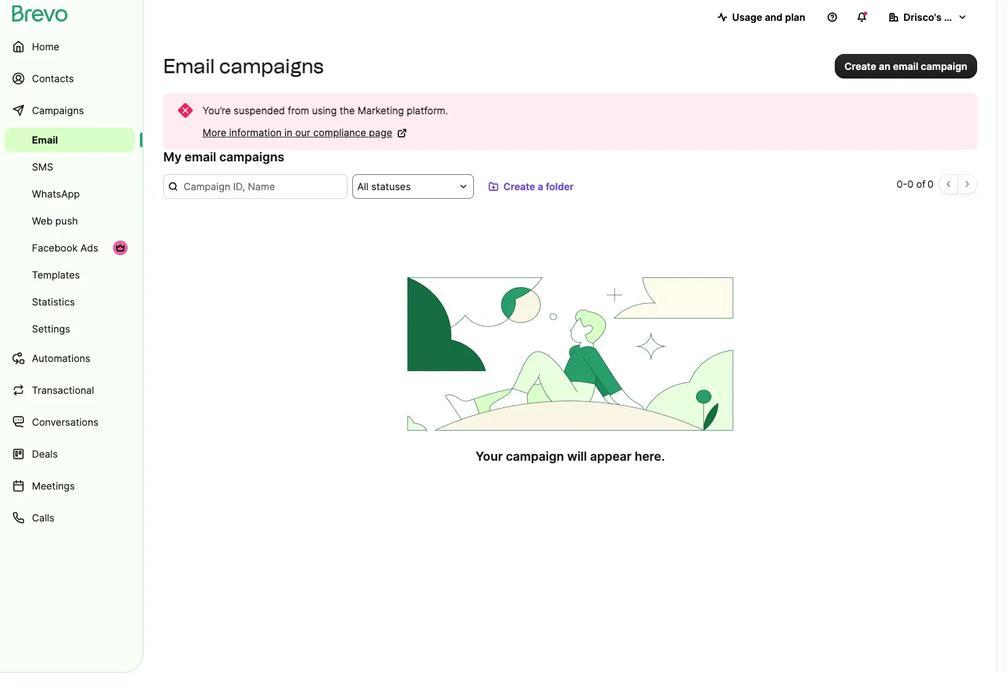 Task type: describe. For each thing, give the bounding box(es) containing it.
-
[[903, 178, 908, 190]]

meetings
[[32, 480, 75, 493]]

email inside button
[[893, 60, 919, 72]]

automations
[[32, 353, 90, 365]]

whatsapp link
[[5, 182, 135, 206]]

all statuses
[[357, 181, 411, 193]]

your
[[476, 450, 503, 464]]

templates link
[[5, 263, 135, 287]]

web push link
[[5, 209, 135, 233]]

home link
[[5, 32, 135, 61]]

deals link
[[5, 440, 135, 469]]

contacts link
[[5, 64, 135, 93]]

0 - 0 of 0
[[897, 178, 934, 190]]

facebook ads
[[32, 242, 98, 254]]

email for email
[[32, 134, 58, 146]]

transactional link
[[5, 376, 135, 405]]

1 vertical spatial campaign
[[506, 450, 564, 464]]

platform.
[[407, 104, 448, 117]]

campaign inside create an email campaign button
[[921, 60, 968, 72]]

push
[[55, 215, 78, 227]]

an
[[879, 60, 891, 72]]

deals
[[32, 448, 58, 461]]

and
[[765, 11, 783, 23]]

0 vertical spatial campaigns
[[219, 55, 324, 78]]

email for email campaigns
[[163, 55, 215, 78]]

drisco's
[[904, 11, 942, 23]]

statistics link
[[5, 290, 135, 314]]

plan
[[785, 11, 806, 23]]

compliance
[[313, 127, 366, 139]]

facebook ads link
[[5, 236, 135, 260]]

from
[[288, 104, 309, 117]]

2 0 from the left
[[908, 178, 914, 190]]

a
[[538, 181, 544, 193]]

facebook
[[32, 242, 78, 254]]

create for create an email campaign
[[845, 60, 877, 72]]

usage and plan
[[733, 11, 806, 23]]

sms
[[32, 161, 53, 173]]

create a folder
[[504, 181, 574, 193]]

settings link
[[5, 317, 135, 341]]

empty campaign image
[[400, 278, 741, 431]]

web
[[32, 215, 53, 227]]

Campaign ID, Name search field
[[163, 174, 348, 199]]

home
[[32, 41, 59, 53]]

usage and plan button
[[708, 5, 816, 29]]

in
[[285, 127, 293, 139]]

more
[[203, 127, 226, 139]]

statuses
[[372, 181, 411, 193]]

all
[[357, 181, 369, 193]]

page
[[369, 127, 392, 139]]

you're suspended from using the marketing platform.
[[203, 104, 448, 117]]

meetings link
[[5, 472, 135, 501]]

email campaigns
[[163, 55, 324, 78]]

more information in our compliance page
[[203, 127, 392, 139]]

campaigns
[[32, 104, 84, 117]]

campaigns link
[[5, 96, 135, 125]]

will
[[567, 450, 587, 464]]

folder
[[546, 181, 574, 193]]

settings
[[32, 323, 70, 335]]

sms link
[[5, 155, 135, 179]]

here.
[[635, 450, 665, 464]]

1 vertical spatial campaigns
[[219, 150, 284, 165]]

drinks
[[945, 11, 975, 23]]



Task type: locate. For each thing, give the bounding box(es) containing it.
email
[[163, 55, 215, 78], [32, 134, 58, 146]]

create
[[845, 60, 877, 72], [504, 181, 536, 193]]

email up you're on the top left of the page
[[163, 55, 215, 78]]

1 horizontal spatial campaign
[[921, 60, 968, 72]]

left___rvooi image
[[115, 243, 125, 253]]

templates
[[32, 269, 80, 281]]

whatsapp
[[32, 188, 80, 200]]

create for create a folder
[[504, 181, 536, 193]]

drisco's drinks
[[904, 11, 975, 23]]

my email campaigns
[[163, 150, 284, 165]]

alert
[[163, 93, 978, 150]]

all statuses button
[[353, 174, 474, 199]]

the
[[340, 104, 355, 117]]

you're
[[203, 104, 231, 117]]

email right an on the top right of page
[[893, 60, 919, 72]]

0 horizontal spatial 0
[[897, 178, 903, 190]]

1 vertical spatial create
[[504, 181, 536, 193]]

create inside create a folder "button"
[[504, 181, 536, 193]]

ads
[[80, 242, 98, 254]]

0 vertical spatial email
[[893, 60, 919, 72]]

using
[[312, 104, 337, 117]]

drisco's drinks button
[[879, 5, 978, 29]]

suspended
[[234, 104, 285, 117]]

email
[[893, 60, 919, 72], [185, 150, 216, 165]]

1 horizontal spatial create
[[845, 60, 877, 72]]

my
[[163, 150, 182, 165]]

more information in our compliance page link
[[203, 125, 407, 140]]

campaigns
[[219, 55, 324, 78], [219, 150, 284, 165]]

campaign
[[921, 60, 968, 72], [506, 450, 564, 464]]

campaigns up suspended
[[219, 55, 324, 78]]

0
[[897, 178, 903, 190], [908, 178, 914, 190], [928, 178, 934, 190]]

of
[[917, 178, 926, 190]]

0 horizontal spatial email
[[32, 134, 58, 146]]

campaigns down the 'information'
[[219, 150, 284, 165]]

email link
[[5, 128, 135, 152]]

statistics
[[32, 296, 75, 308]]

calls
[[32, 512, 54, 524]]

create a folder button
[[479, 174, 584, 199]]

our
[[295, 127, 311, 139]]

1 horizontal spatial email
[[163, 55, 215, 78]]

your campaign will appear here.
[[476, 450, 665, 464]]

create left an on the top right of page
[[845, 60, 877, 72]]

email right the "my"
[[185, 150, 216, 165]]

0 horizontal spatial email
[[185, 150, 216, 165]]

appear
[[590, 450, 632, 464]]

1 vertical spatial email
[[32, 134, 58, 146]]

conversations link
[[5, 408, 135, 437]]

1 horizontal spatial email
[[893, 60, 919, 72]]

create left a
[[504, 181, 536, 193]]

web push
[[32, 215, 78, 227]]

1 horizontal spatial 0
[[908, 178, 914, 190]]

0 horizontal spatial create
[[504, 181, 536, 193]]

1 0 from the left
[[897, 178, 903, 190]]

calls link
[[5, 504, 135, 533]]

alert containing you're suspended from using the marketing platform.
[[163, 93, 978, 150]]

0 horizontal spatial campaign
[[506, 450, 564, 464]]

contacts
[[32, 72, 74, 85]]

2 horizontal spatial 0
[[928, 178, 934, 190]]

0 vertical spatial create
[[845, 60, 877, 72]]

create an email campaign
[[845, 60, 968, 72]]

conversations
[[32, 416, 98, 429]]

automations link
[[5, 344, 135, 373]]

1 vertical spatial email
[[185, 150, 216, 165]]

campaign down the drisco's drinks
[[921, 60, 968, 72]]

create inside create an email campaign button
[[845, 60, 877, 72]]

information
[[229, 127, 282, 139]]

usage
[[733, 11, 763, 23]]

marketing
[[358, 104, 404, 117]]

create an email campaign button
[[835, 54, 978, 79]]

3 0 from the left
[[928, 178, 934, 190]]

email up sms
[[32, 134, 58, 146]]

transactional
[[32, 384, 94, 397]]

0 vertical spatial campaign
[[921, 60, 968, 72]]

0 vertical spatial email
[[163, 55, 215, 78]]

campaign left will
[[506, 450, 564, 464]]



Task type: vqa. For each thing, say whether or not it's contained in the screenshot.
yet. at the bottom of the page
no



